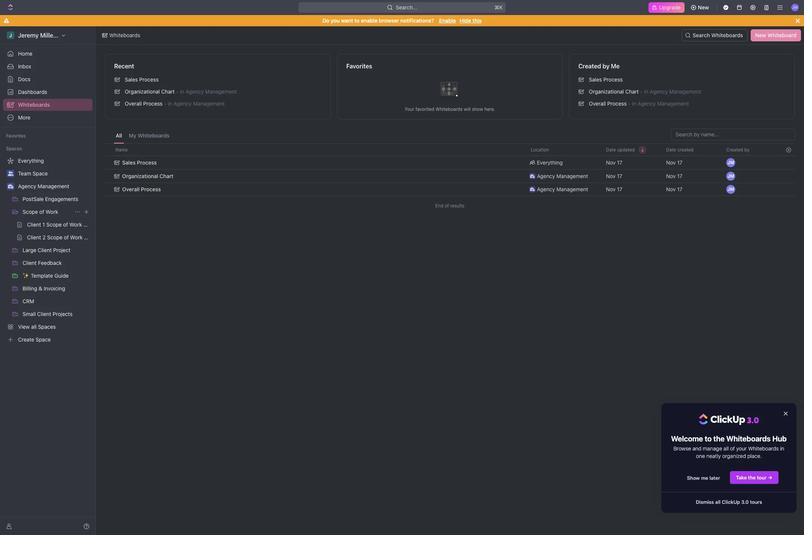 Task type: describe. For each thing, give the bounding box(es) containing it.
business time image inside sidebar 'navigation'
[[8, 184, 13, 189]]

date for date created
[[667, 147, 677, 152]]

postsale engagements
[[23, 196, 78, 202]]

small client projects
[[23, 311, 73, 317]]

browser
[[379, 17, 399, 24]]

client for feedback
[[23, 260, 37, 266]]

client for 2
[[27, 234, 41, 241]]

my whiteboards
[[129, 132, 170, 139]]

organizational for created by me
[[589, 88, 624, 95]]

sales process link for created by me
[[576, 74, 789, 86]]

0 vertical spatial favorites
[[346, 63, 372, 70]]

client feedback
[[23, 260, 62, 266]]

agency management for organizational chart
[[537, 173, 588, 179]]

work for 2
[[70, 234, 83, 241]]

agency management for overall process
[[537, 186, 588, 192]]

sales inside button
[[122, 159, 136, 166]]

chart for recent
[[161, 88, 175, 95]]

favorites button
[[3, 132, 29, 141]]

workspace
[[62, 32, 93, 39]]

date created button
[[662, 144, 698, 156]]

of right end
[[445, 203, 449, 209]]

postsale
[[23, 196, 44, 202]]

✨
[[23, 273, 29, 279]]

whiteboards left will
[[436, 106, 463, 112]]

miller's
[[40, 32, 60, 39]]

client up view all spaces link
[[37, 311, 51, 317]]

guide
[[54, 273, 69, 279]]

search...
[[396, 4, 417, 11]]

inbox link
[[3, 61, 92, 73]]

hub
[[773, 435, 787, 443]]

sidebar navigation
[[0, 26, 97, 535]]

sales for created by me
[[589, 76, 602, 83]]

date updated button
[[602, 144, 647, 156]]

take the tour →
[[736, 475, 773, 481]]

client 1 scope of work docs
[[27, 221, 96, 228]]

end
[[436, 203, 444, 209]]

chart for created by me
[[626, 88, 639, 95]]

&
[[39, 285, 42, 292]]

scope of work
[[23, 209, 58, 215]]

1 horizontal spatial business time image
[[530, 188, 535, 191]]

enable
[[361, 17, 378, 24]]

location
[[531, 147, 549, 152]]

updated
[[618, 147, 635, 152]]

all for spaces
[[31, 324, 37, 330]]

new button
[[688, 2, 714, 14]]

cell for overall process
[[782, 183, 796, 196]]

upgrade
[[660, 4, 681, 11]]

user group image
[[8, 171, 13, 176]]

new whiteboard
[[756, 32, 797, 38]]

docs for client 2 scope of work docs
[[84, 234, 97, 241]]

chart inside button
[[160, 173, 174, 179]]

jm for organizational chart
[[728, 173, 735, 179]]

agency management inside "tree"
[[18, 183, 69, 189]]

client feedback link
[[23, 257, 91, 269]]

j
[[9, 33, 12, 38]]

enable
[[439, 17, 456, 24]]

dismiss all clickup 3.0 tours button
[[690, 496, 769, 509]]

you
[[331, 17, 340, 24]]

overall process button
[[109, 182, 522, 197]]

this
[[473, 17, 482, 24]]

do you want to enable browser notifications? enable hide this
[[323, 17, 482, 24]]

whiteboards up "place."
[[749, 446, 779, 452]]

whiteboards link
[[3, 99, 92, 111]]

take the tour → button
[[730, 471, 779, 484]]

of inside 'client 1 scope of work docs' link
[[63, 221, 68, 228]]

created by me
[[579, 63, 620, 70]]

home
[[18, 50, 32, 57]]

view
[[18, 324, 30, 330]]

× button
[[784, 409, 789, 418]]

3.0
[[742, 499, 749, 505]]

everything inside row
[[537, 159, 563, 166]]

billing & invoicing
[[23, 285, 65, 292]]

whiteboards inside button
[[712, 32, 744, 38]]

your
[[405, 106, 415, 112]]

docs for client 1 scope of work docs
[[83, 221, 96, 228]]

by for created by
[[745, 147, 750, 152]]

whiteboards up your
[[727, 435, 771, 443]]

dismiss all clickup 3.0 tours
[[696, 499, 763, 505]]

template
[[31, 273, 53, 279]]

later
[[710, 475, 721, 481]]

whiteboards inside sidebar 'navigation'
[[18, 102, 50, 108]]

all inside welcome to the whiteboards hub browse and manage all of your whiteboards in one neatly organized place.
[[724, 446, 729, 452]]

show me later button
[[681, 472, 727, 484]]

business time image
[[530, 174, 535, 178]]

jm for sales process
[[728, 160, 735, 165]]

0 vertical spatial scope
[[23, 209, 38, 215]]

organizational chart
[[122, 173, 174, 179]]

of inside client 2 scope of work docs "link"
[[64, 234, 69, 241]]

overall process • in agency management for created by me
[[589, 100, 689, 107]]

tour
[[757, 475, 767, 481]]

scope for 2
[[47, 234, 62, 241]]

row containing sales process
[[105, 155, 796, 170]]

no favorited whiteboards image
[[435, 76, 465, 106]]

0 vertical spatial spaces
[[6, 146, 22, 152]]

scope of work link
[[23, 206, 71, 218]]

more
[[18, 114, 30, 121]]

overall process
[[122, 186, 161, 192]]

cell for organizational chart
[[782, 169, 796, 183]]

jeremy miller, , element for organizational chart
[[727, 172, 736, 181]]

jeremy miller's workspace
[[18, 32, 93, 39]]

me
[[702, 475, 709, 481]]

show
[[687, 475, 700, 481]]

overall inside button
[[122, 186, 140, 192]]

end of results
[[436, 203, 465, 209]]

sales process for recent
[[125, 76, 159, 83]]

overall for created by me
[[589, 100, 606, 107]]

inbox
[[18, 63, 31, 70]]

upgrade link
[[649, 2, 685, 13]]

0 vertical spatial docs
[[18, 76, 30, 82]]

hide
[[460, 17, 471, 24]]

organizational chart • in agency management for created by me
[[589, 88, 701, 95]]

space for create space
[[36, 336, 51, 343]]

dashboards link
[[3, 86, 92, 98]]

search whiteboards button
[[683, 29, 748, 41]]

team
[[18, 170, 31, 177]]

notifications?
[[401, 17, 434, 24]]

jeremy
[[18, 32, 39, 39]]

place.
[[748, 453, 762, 460]]

invoicing
[[44, 285, 65, 292]]

billing & invoicing link
[[23, 283, 91, 295]]

neatly
[[707, 453, 721, 460]]

whiteboards up "recent"
[[109, 32, 140, 38]]

overall for recent
[[125, 100, 142, 107]]

client 2 scope of work docs
[[27, 234, 97, 241]]

organizational for recent
[[125, 88, 160, 95]]



Task type: vqa. For each thing, say whether or not it's contained in the screenshot.
Task draft
no



Task type: locate. For each thing, give the bounding box(es) containing it.
0 horizontal spatial created
[[579, 63, 601, 70]]

0 vertical spatial to
[[355, 17, 360, 24]]

client inside "link"
[[27, 234, 41, 241]]

postsale engagements link
[[23, 193, 91, 205]]

date left created
[[667, 147, 677, 152]]

overall process • in agency management for recent
[[125, 100, 225, 107]]

2
[[43, 234, 46, 241]]

to up manage
[[705, 435, 712, 443]]

whiteboards right my
[[138, 132, 170, 139]]

whiteboards right search
[[712, 32, 744, 38]]

0 horizontal spatial all
[[31, 324, 37, 330]]

client left the 2
[[27, 234, 41, 241]]

0 vertical spatial work
[[46, 209, 58, 215]]

spaces inside "tree"
[[38, 324, 56, 330]]

1 overall process • in agency management from the left
[[125, 100, 225, 107]]

1 vertical spatial by
[[745, 147, 750, 152]]

client 1 scope of work docs link
[[27, 219, 96, 231]]

2 row from the top
[[105, 155, 796, 170]]

spaces
[[6, 146, 22, 152], [38, 324, 56, 330]]

of down 'client 1 scope of work docs' link
[[64, 234, 69, 241]]

jeremy miller's workspace, , element
[[7, 32, 14, 39]]

1 horizontal spatial to
[[705, 435, 712, 443]]

sales process
[[125, 76, 159, 83], [589, 76, 623, 83], [122, 159, 157, 166]]

work for 1
[[69, 221, 82, 228]]

organizational chart • in agency management for recent
[[125, 88, 237, 95]]

1 horizontal spatial all
[[716, 499, 721, 505]]

17
[[617, 159, 623, 166], [678, 159, 683, 166], [617, 173, 623, 179], [678, 173, 683, 179], [617, 186, 623, 192], [678, 186, 683, 192]]

whiteboard
[[768, 32, 797, 38]]

do
[[323, 17, 329, 24]]

client down large
[[23, 260, 37, 266]]

2 date from the left
[[667, 147, 677, 152]]

space for team space
[[33, 170, 48, 177]]

3 jeremy miller, , element from the top
[[727, 185, 736, 194]]

by for created by me
[[603, 63, 610, 70]]

2 cell from the top
[[782, 169, 796, 183]]

name
[[115, 147, 128, 152]]

whiteboards inside button
[[138, 132, 170, 139]]

docs link
[[3, 73, 92, 85]]

sales process link for recent
[[111, 74, 325, 86]]

created for created by
[[727, 147, 744, 152]]

1 horizontal spatial spaces
[[38, 324, 56, 330]]

0 horizontal spatial favorites
[[6, 133, 26, 139]]

sales
[[125, 76, 138, 83], [589, 76, 602, 83], [122, 159, 136, 166]]

jeremy miller, , element for sales process
[[727, 158, 736, 167]]

organizational
[[125, 88, 160, 95], [589, 88, 624, 95], [122, 173, 158, 179]]

new
[[698, 4, 709, 11], [756, 32, 767, 38]]

0 horizontal spatial by
[[603, 63, 610, 70]]

large
[[23, 247, 36, 253]]

all button
[[114, 129, 124, 144]]

1 jeremy miller, , element from the top
[[727, 158, 736, 167]]

1 vertical spatial to
[[705, 435, 712, 443]]

0 horizontal spatial everything
[[18, 158, 44, 164]]

organizational down "recent"
[[125, 88, 160, 95]]

sales process down "recent"
[[125, 76, 159, 83]]

1 vertical spatial new
[[756, 32, 767, 38]]

tab list
[[114, 129, 171, 144]]

create
[[18, 336, 34, 343]]

1 vertical spatial scope
[[46, 221, 62, 228]]

all left clickup
[[716, 499, 721, 505]]

sales down created by me
[[589, 76, 602, 83]]

projects
[[53, 311, 73, 317]]

1 horizontal spatial new
[[756, 32, 767, 38]]

overall down organizational chart
[[122, 186, 140, 192]]

1 vertical spatial all
[[724, 446, 729, 452]]

new left whiteboard
[[756, 32, 767, 38]]

manage
[[703, 446, 723, 452]]

organized
[[723, 453, 746, 460]]

work inside "link"
[[70, 234, 83, 241]]

2 horizontal spatial all
[[724, 446, 729, 452]]

spaces down small client projects
[[38, 324, 56, 330]]

1 horizontal spatial everything
[[537, 159, 563, 166]]

work up client 2 scope of work docs
[[69, 221, 82, 228]]

1 vertical spatial docs
[[83, 221, 96, 228]]

1 vertical spatial work
[[69, 221, 82, 228]]

row containing organizational chart
[[105, 169, 796, 184]]

2 overall process • in agency management from the left
[[589, 100, 689, 107]]

date updated
[[606, 147, 635, 152]]

me
[[611, 63, 620, 70]]

the left tour
[[749, 475, 756, 481]]

crm link
[[23, 295, 91, 308]]

0 vertical spatial all
[[31, 324, 37, 330]]

new inside button
[[756, 32, 767, 38]]

everything
[[18, 158, 44, 164], [537, 159, 563, 166]]

search whiteboards
[[693, 32, 744, 38]]

new whiteboard button
[[751, 29, 802, 41]]

sales process link
[[111, 74, 325, 86], [576, 74, 789, 86]]

created for created by me
[[579, 63, 601, 70]]

docs
[[18, 76, 30, 82], [83, 221, 96, 228], [84, 234, 97, 241]]

favorites inside button
[[6, 133, 26, 139]]

of up client 2 scope of work docs
[[63, 221, 68, 228]]

1 vertical spatial the
[[749, 475, 756, 481]]

2 vertical spatial jeremy miller, , element
[[727, 185, 736, 194]]

sales down "recent"
[[125, 76, 138, 83]]

client for 1
[[27, 221, 41, 228]]

created down search by name... text box
[[727, 147, 744, 152]]

0 horizontal spatial new
[[698, 4, 709, 11]]

want
[[341, 17, 353, 24]]

2 vertical spatial all
[[716, 499, 721, 505]]

tab list containing all
[[114, 129, 171, 144]]

3 cell from the top
[[782, 183, 796, 196]]

to right want
[[355, 17, 360, 24]]

jm inside dropdown button
[[793, 5, 798, 10]]

organizational down created by me
[[589, 88, 624, 95]]

docs down inbox
[[18, 76, 30, 82]]

space down everything "link"
[[33, 170, 48, 177]]

overall up my
[[125, 100, 142, 107]]

all up organized
[[724, 446, 729, 452]]

2 vertical spatial scope
[[47, 234, 62, 241]]

create space link
[[3, 334, 91, 346]]

sales process down created by me
[[589, 76, 623, 83]]

agency management link
[[18, 180, 91, 192]]

table containing sales process
[[105, 144, 796, 197]]

tree containing everything
[[3, 155, 97, 346]]

0 vertical spatial space
[[33, 170, 48, 177]]

work
[[46, 209, 58, 215], [69, 221, 82, 228], [70, 234, 83, 241]]

docs inside "link"
[[84, 234, 97, 241]]

overall process • in agency management
[[125, 100, 225, 107], [589, 100, 689, 107]]

to
[[355, 17, 360, 24], [705, 435, 712, 443]]

favorited
[[416, 106, 435, 112]]

welcome
[[672, 435, 703, 443]]

created by
[[727, 147, 750, 152]]

your
[[737, 446, 747, 452]]

by left 'me'
[[603, 63, 610, 70]]

0 horizontal spatial the
[[714, 435, 725, 443]]

scope inside "link"
[[47, 234, 62, 241]]

billing
[[23, 285, 37, 292]]

large client project
[[23, 247, 70, 253]]

1 vertical spatial space
[[36, 336, 51, 343]]

1 organizational chart • in agency management from the left
[[125, 88, 237, 95]]

of inside welcome to the whiteboards hub browse and manage all of your whiteboards in one neatly organized place.
[[730, 446, 735, 452]]

recent
[[114, 63, 134, 70]]

1 vertical spatial created
[[727, 147, 744, 152]]

sales process inside button
[[122, 159, 157, 166]]

new inside button
[[698, 4, 709, 11]]

clickup
[[722, 499, 740, 505]]

agency
[[186, 88, 204, 95], [650, 88, 668, 95], [174, 100, 192, 107], [638, 100, 656, 107], [537, 173, 555, 179], [18, 183, 36, 189], [537, 186, 555, 192]]

0 horizontal spatial spaces
[[6, 146, 22, 152]]

dialog
[[662, 403, 797, 513]]

all inside "tree"
[[31, 324, 37, 330]]

organizational chart button
[[109, 169, 522, 184]]

tree inside sidebar 'navigation'
[[3, 155, 97, 346]]

all
[[31, 324, 37, 330], [724, 446, 729, 452], [716, 499, 721, 505]]

my
[[129, 132, 136, 139]]

organizational inside button
[[122, 173, 158, 179]]

project
[[53, 247, 70, 253]]

tree
[[3, 155, 97, 346]]

→
[[768, 475, 773, 481]]

everything link
[[3, 155, 91, 167]]

scope for 1
[[46, 221, 62, 228]]

large client project link
[[23, 244, 91, 256]]

team space link
[[18, 168, 91, 180]]

space down view all spaces link
[[36, 336, 51, 343]]

nov
[[606, 159, 616, 166], [667, 159, 676, 166], [606, 173, 616, 179], [667, 173, 676, 179], [606, 186, 616, 192], [667, 186, 676, 192]]

1 sales process link from the left
[[111, 74, 325, 86]]

dismiss
[[696, 499, 714, 505]]

of inside 'scope of work' link
[[39, 209, 44, 215]]

everything down location
[[537, 159, 563, 166]]

2 vertical spatial docs
[[84, 234, 97, 241]]

new for new
[[698, 4, 709, 11]]

date for date updated
[[606, 147, 616, 152]]

work up project
[[70, 234, 83, 241]]

by
[[603, 63, 610, 70], [745, 147, 750, 152]]

scope right the 2
[[47, 234, 62, 241]]

sales process up organizational chart
[[122, 159, 157, 166]]

⌘k
[[495, 4, 503, 11]]

cell for sales process
[[782, 156, 796, 169]]

row containing overall process
[[105, 182, 796, 197]]

1 date from the left
[[606, 147, 616, 152]]

2 jeremy miller, , element from the top
[[727, 172, 736, 181]]

your favorited whiteboards will show here.
[[405, 106, 495, 112]]

jeremy miller, , element
[[727, 158, 736, 167], [727, 172, 736, 181], [727, 185, 736, 194]]

row containing name
[[105, 144, 796, 156]]

create space
[[18, 336, 51, 343]]

new for new whiteboard
[[756, 32, 767, 38]]

✨ template guide link
[[23, 270, 91, 282]]

0 horizontal spatial to
[[355, 17, 360, 24]]

dialog containing ×
[[662, 403, 797, 513]]

0 vertical spatial the
[[714, 435, 725, 443]]

by down search by name... text box
[[745, 147, 750, 152]]

docs down 'client 1 scope of work docs' link
[[84, 234, 97, 241]]

scope right "1"
[[46, 221, 62, 228]]

will
[[464, 106, 471, 112]]

Search by name... text field
[[676, 129, 791, 140]]

whiteboards down dashboards
[[18, 102, 50, 108]]

row
[[105, 144, 796, 156], [105, 155, 796, 170], [105, 169, 796, 184], [105, 182, 796, 197]]

4 row from the top
[[105, 182, 796, 197]]

welcome to the whiteboards hub browse and manage all of your whiteboards in one neatly organized place.
[[672, 435, 787, 460]]

date left 'updated'
[[606, 147, 616, 152]]

client down the 2
[[38, 247, 52, 253]]

overall down created by me
[[589, 100, 606, 107]]

1 horizontal spatial overall process • in agency management
[[589, 100, 689, 107]]

overall
[[125, 100, 142, 107], [589, 100, 606, 107], [122, 186, 140, 192]]

jm button
[[790, 2, 802, 14]]

space inside 'create space' link
[[36, 336, 51, 343]]

table
[[105, 144, 796, 197]]

0 vertical spatial new
[[698, 4, 709, 11]]

all
[[116, 132, 122, 139]]

business time image down user group icon
[[8, 184, 13, 189]]

small
[[23, 311, 36, 317]]

and
[[693, 446, 702, 452]]

take
[[736, 475, 747, 481]]

dashboards
[[18, 89, 47, 95]]

date inside "button"
[[606, 147, 616, 152]]

chart
[[161, 88, 175, 95], [626, 88, 639, 95], [160, 173, 174, 179]]

sales process for created by me
[[589, 76, 623, 83]]

in inside welcome to the whiteboards hub browse and manage all of your whiteboards in one neatly organized place.
[[781, 446, 785, 452]]

0 horizontal spatial date
[[606, 147, 616, 152]]

created left 'me'
[[579, 63, 601, 70]]

0 horizontal spatial overall process • in agency management
[[125, 100, 225, 107]]

space inside "team space" link
[[33, 170, 48, 177]]

management inside "tree"
[[38, 183, 69, 189]]

scope down postsale on the top left of page
[[23, 209, 38, 215]]

the inside welcome to the whiteboards hub browse and manage all of your whiteboards in one neatly organized place.
[[714, 435, 725, 443]]

1 horizontal spatial by
[[745, 147, 750, 152]]

1 vertical spatial spaces
[[38, 324, 56, 330]]

all inside button
[[716, 499, 721, 505]]

2 sales process link from the left
[[576, 74, 789, 86]]

team space
[[18, 170, 48, 177]]

spaces down favorites button
[[6, 146, 22, 152]]

of up organized
[[730, 446, 735, 452]]

jm for overall process
[[728, 186, 735, 192]]

1 horizontal spatial favorites
[[346, 63, 372, 70]]

1 vertical spatial jeremy miller, , element
[[727, 172, 736, 181]]

1 horizontal spatial sales process link
[[576, 74, 789, 86]]

jeremy miller, , element for overall process
[[727, 185, 736, 194]]

agency inside agency management link
[[18, 183, 36, 189]]

the up manage
[[714, 435, 725, 443]]

sales down name
[[122, 159, 136, 166]]

1 row from the top
[[105, 144, 796, 156]]

1 horizontal spatial the
[[749, 475, 756, 481]]

engagements
[[45, 196, 78, 202]]

2 organizational chart • in agency management from the left
[[589, 88, 701, 95]]

one
[[696, 453, 705, 460]]

0 horizontal spatial business time image
[[8, 184, 13, 189]]

client left "1"
[[27, 221, 41, 228]]

2 vertical spatial work
[[70, 234, 83, 241]]

of up "1"
[[39, 209, 44, 215]]

date inside button
[[667, 147, 677, 152]]

1 horizontal spatial created
[[727, 147, 744, 152]]

0 vertical spatial by
[[603, 63, 610, 70]]

all for clickup
[[716, 499, 721, 505]]

organizational up overall process
[[122, 173, 158, 179]]

0 horizontal spatial sales process link
[[111, 74, 325, 86]]

1 horizontal spatial organizational chart • in agency management
[[589, 88, 701, 95]]

cell
[[782, 156, 796, 169], [782, 169, 796, 183], [782, 183, 796, 196]]

to inside welcome to the whiteboards hub browse and manage all of your whiteboards in one neatly organized place.
[[705, 435, 712, 443]]

tours
[[750, 499, 763, 505]]

docs up client 2 scope of work docs
[[83, 221, 96, 228]]

view all spaces
[[18, 324, 56, 330]]

created
[[678, 147, 694, 152]]

search
[[693, 32, 710, 38]]

view all spaces link
[[3, 321, 91, 333]]

the inside take the tour → button
[[749, 475, 756, 481]]

3 row from the top
[[105, 169, 796, 184]]

here.
[[485, 106, 495, 112]]

business time image
[[8, 184, 13, 189], [530, 188, 535, 191]]

0 horizontal spatial organizational chart • in agency management
[[125, 88, 237, 95]]

0 vertical spatial created
[[579, 63, 601, 70]]

1 horizontal spatial date
[[667, 147, 677, 152]]

1 cell from the top
[[782, 156, 796, 169]]

all right view
[[31, 324, 37, 330]]

1 vertical spatial favorites
[[6, 133, 26, 139]]

business time image down business time icon on the top of page
[[530, 188, 535, 191]]

sales for recent
[[125, 76, 138, 83]]

work down postsale engagements
[[46, 209, 58, 215]]

0 vertical spatial jeremy miller, , element
[[727, 158, 736, 167]]

everything inside "link"
[[18, 158, 44, 164]]

new up search
[[698, 4, 709, 11]]

everything up team space
[[18, 158, 44, 164]]



